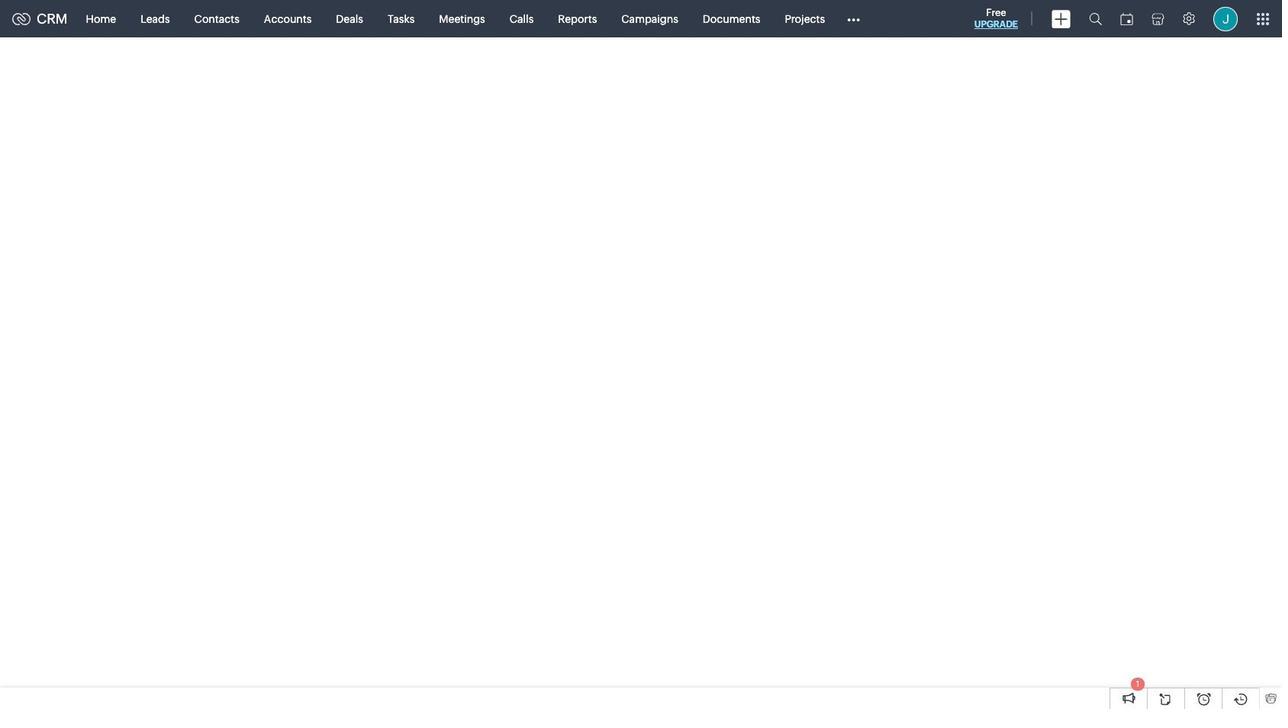 Task type: vqa. For each thing, say whether or not it's contained in the screenshot.
size field
no



Task type: describe. For each thing, give the bounding box(es) containing it.
search image
[[1089, 12, 1102, 25]]

profile image
[[1214, 6, 1238, 31]]



Task type: locate. For each thing, give the bounding box(es) containing it.
create menu element
[[1043, 0, 1080, 37]]

profile element
[[1205, 0, 1247, 37]]

create menu image
[[1052, 10, 1071, 28]]

Other Modules field
[[837, 6, 870, 31]]

search element
[[1080, 0, 1111, 37]]

logo image
[[12, 13, 31, 25]]

calendar image
[[1121, 13, 1134, 25]]



